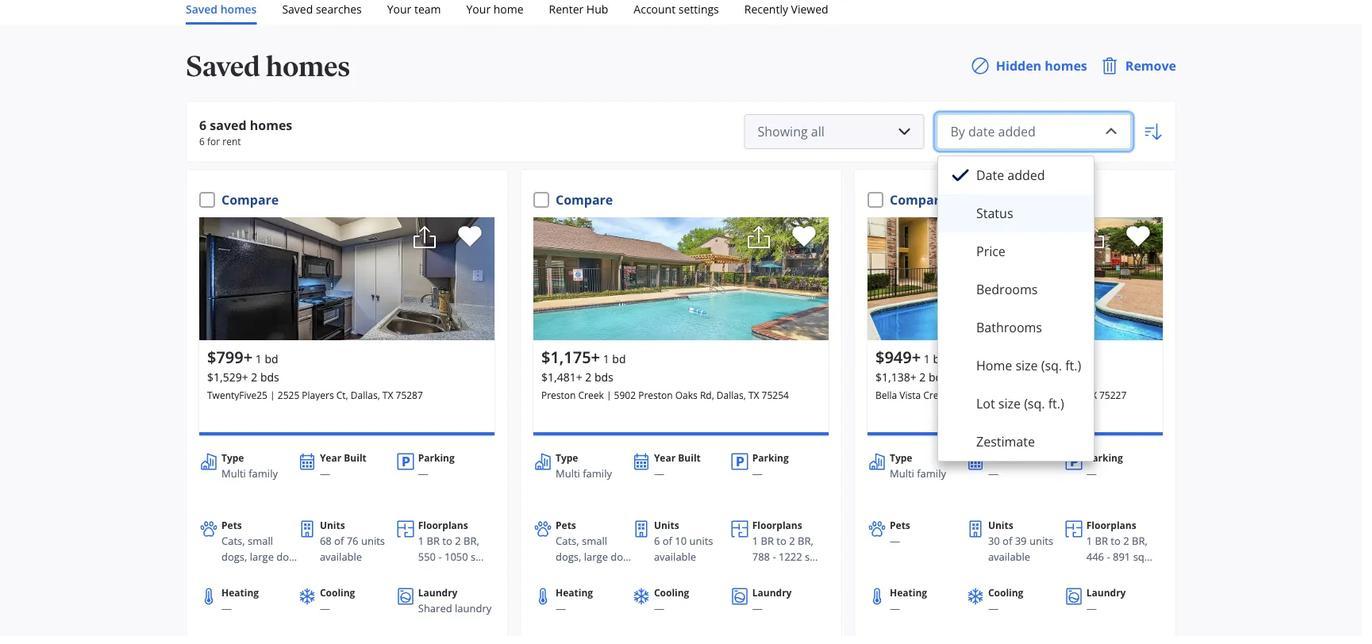 Task type: vqa. For each thing, say whether or not it's contained in the screenshot.
3rd Year Built — from the left
yes



Task type: locate. For each thing, give the bounding box(es) containing it.
3 units from the left
[[988, 519, 1014, 532]]

1 horizontal spatial heating —
[[556, 587, 593, 616]]

units inside units 6 of 10 units available
[[690, 534, 713, 549]]

3 bd from the left
[[933, 351, 947, 366]]

bd inside $799+ 1 bd $1,529+ 2 bds
[[265, 351, 278, 366]]

preston right 5902
[[638, 389, 673, 402]]

2 br from the left
[[761, 534, 774, 549]]

0 horizontal spatial type
[[222, 452, 244, 465]]

2 type image from the left
[[868, 453, 887, 472]]

2 s… from the left
[[805, 550, 818, 564]]

550
[[418, 550, 436, 564]]

heating image for $799+
[[199, 588, 218, 607]]

2 vertical spatial 6
[[654, 534, 660, 549]]

0 horizontal spatial cooling image
[[298, 588, 317, 607]]

heating for $1,175+
[[556, 587, 593, 600]]

homes inside 6 saved homes 6 for rent
[[250, 117, 292, 134]]

3 heating from the left
[[890, 587, 927, 600]]

6 left the "saved"
[[199, 117, 207, 134]]

2 type multi family from the left
[[556, 452, 612, 481]]

2 horizontal spatial pets
[[890, 519, 911, 532]]

2 year from the left
[[654, 452, 676, 465]]

parking image
[[730, 453, 749, 472], [1065, 453, 1084, 472]]

your
[[387, 1, 412, 16], [466, 1, 491, 16]]

tx left 75287 at the bottom left
[[383, 389, 393, 402]]

1 horizontal spatial pets cats, small dogs, large do…
[[556, 519, 631, 564]]

settings
[[679, 1, 719, 16]]

0 horizontal spatial compare
[[222, 191, 279, 208]]

heating for $799+
[[222, 587, 259, 600]]

parking down 75254
[[752, 452, 789, 465]]

2 horizontal spatial of
[[1003, 534, 1013, 549]]

2 horizontal spatial bd
[[933, 351, 947, 366]]

preston down $1,481+
[[541, 389, 576, 402]]

creek right "vista"
[[924, 389, 949, 402]]

cooling —
[[320, 587, 355, 616], [654, 587, 689, 616], [988, 587, 1024, 616]]

laundry inside 'laundry shared laundry'
[[418, 587, 458, 600]]

0 vertical spatial 6
[[199, 117, 207, 134]]

1 inside floorplans 1 br to 2 br, 788 - 1222 s…
[[752, 534, 758, 549]]

1 horizontal spatial pets
[[556, 519, 576, 532]]

family
[[249, 467, 278, 481], [583, 467, 612, 481], [917, 467, 946, 481]]

br,
[[464, 534, 479, 549], [798, 534, 814, 549], [1132, 534, 1148, 549]]

2 cats, from the left
[[556, 534, 579, 549]]

1 horizontal spatial dogs,
[[556, 550, 582, 564]]

2 inside $1,175+ 1 bd $1,481+ 2 bds
[[585, 370, 592, 385]]

| left 5902
[[607, 389, 612, 402]]

pets image for $949+
[[868, 520, 887, 539]]

2 dallas, from the left
[[717, 389, 746, 402]]

year built image down 'twentyfive25 | 2525 players ct, dallas, tx 75287'
[[298, 453, 317, 472]]

floorplans up 1050
[[418, 519, 468, 532]]

3 multi from the left
[[890, 467, 915, 481]]

bd up 5902
[[612, 351, 626, 366]]

- inside floorplans 1 br to 2 br, 446 - 891 sq…
[[1107, 550, 1110, 564]]

bds inside $799+ 1 bd $1,529+ 2 bds
[[260, 370, 279, 385]]

1 horizontal spatial multi
[[556, 467, 580, 481]]

0 horizontal spatial units
[[320, 519, 345, 532]]

2 horizontal spatial year built —
[[988, 452, 1035, 481]]

unsave this home button for $1,175+
[[780, 218, 824, 261]]

s… right 1050
[[471, 550, 484, 564]]

heating image
[[199, 588, 218, 607], [868, 588, 887, 607]]

br inside floorplans 1 br to 2 br, 788 - 1222 s…
[[761, 534, 774, 549]]

br for $949+
[[1095, 534, 1108, 549]]

- inside floorplans 1 br to 2 br, 550 - 1050 s…
[[439, 550, 442, 564]]

type image down the bella
[[868, 453, 887, 472]]

laundry —
[[752, 587, 792, 616], [1087, 587, 1126, 616]]

parking for $1,175+
[[752, 452, 789, 465]]

dogs, for $1,175+
[[556, 550, 582, 564]]

0 horizontal spatial dogs,
[[222, 550, 247, 564]]

0 horizontal spatial year built —
[[320, 452, 367, 481]]

2 inside floorplans 1 br to 2 br, 446 - 891 sq…
[[1124, 534, 1130, 549]]

1 horizontal spatial available
[[654, 550, 696, 564]]

1 of from the left
[[334, 534, 344, 549]]

size right lot
[[999, 395, 1021, 412]]

laundry up shared
[[418, 587, 458, 600]]

2 cooling from the left
[[654, 587, 689, 600]]

0 horizontal spatial cats,
[[222, 534, 245, 549]]

laundry down 446
[[1087, 587, 1126, 600]]

ft.) up bella vista creek | 3402 s buckner blvd, dallas, tx 75227 link
[[1066, 357, 1082, 374]]

bella vista creek | 3402 s buckner blvd, dallas, tx 75227 link
[[876, 389, 1155, 402]]

2 up '891'
[[1124, 534, 1130, 549]]

multi for $1,175+
[[556, 467, 580, 481]]

type for $799+
[[222, 452, 244, 465]]

3402
[[959, 389, 981, 402]]

2 unsave this home image from the left
[[1125, 225, 1152, 252]]

br up 788
[[761, 534, 774, 549]]

2 horizontal spatial type
[[890, 452, 913, 465]]

3 floorplans from the left
[[1087, 519, 1137, 532]]

floorplans for $799+
[[418, 519, 468, 532]]

cooling
[[320, 587, 355, 600], [654, 587, 689, 600], [988, 587, 1024, 600]]

2 up 1050
[[455, 534, 461, 549]]

pets image left pets —
[[868, 520, 887, 539]]

1 units image from the left
[[298, 520, 317, 539]]

br
[[427, 534, 440, 549], [761, 534, 774, 549], [1095, 534, 1108, 549]]

dallas,
[[351, 389, 380, 402], [717, 389, 746, 402], [1055, 389, 1084, 402]]

1 floorplans image from the left
[[730, 520, 749, 539]]

1 horizontal spatial type image
[[868, 453, 887, 472]]

units image for $1,175+
[[632, 520, 651, 539]]

1 horizontal spatial cats,
[[556, 534, 579, 549]]

to up 1050
[[443, 534, 452, 549]]

of inside units 68 of 76 units available
[[334, 534, 344, 549]]

bds inside $949+ 1 bd $1,138+ 2 bds
[[929, 370, 948, 385]]

units
[[361, 534, 385, 549], [690, 534, 713, 549], [1030, 534, 1054, 549]]

75287
[[396, 389, 423, 402]]

of right 30
[[1003, 534, 1013, 549]]

0 horizontal spatial -
[[439, 550, 442, 564]]

2 horizontal spatial heating
[[890, 587, 927, 600]]

year built image for $799+
[[298, 453, 317, 472]]

1 unsave this home button from the left
[[445, 218, 490, 261]]

parking image for $949+
[[1065, 453, 1084, 472]]

units inside units 68 of 76 units available
[[320, 519, 345, 532]]

built down zestimate
[[1013, 452, 1035, 465]]

parking image
[[396, 453, 415, 472]]

6
[[199, 117, 207, 134], [199, 135, 205, 148], [654, 534, 660, 549]]

cooling — down 30
[[988, 587, 1024, 616]]

dallas, right ct,
[[351, 389, 380, 402]]

-
[[439, 550, 442, 564], [773, 550, 776, 564], [1107, 550, 1110, 564]]

bds for $799+
[[260, 370, 279, 385]]

3 tx from the left
[[1086, 389, 1097, 402]]

year built image
[[966, 453, 985, 472]]

bd
[[265, 351, 278, 366], [612, 351, 626, 366], [933, 351, 947, 366]]

bds for $1,175+
[[595, 370, 614, 385]]

to inside floorplans 1 br to 2 br, 550 - 1050 s…
[[443, 534, 452, 549]]

1 heating — from the left
[[222, 587, 259, 616]]

s… inside floorplans 1 br to 2 br, 550 - 1050 s…
[[471, 550, 484, 564]]

floorplans 1 br to 2 br, 446 - 891 sq…
[[1087, 519, 1153, 564]]

cooling — right cooling icon
[[654, 587, 689, 616]]

bds inside $1,175+ 1 bd $1,481+ 2 bds
[[595, 370, 614, 385]]

of for $799+
[[334, 534, 344, 549]]

floorplans
[[418, 519, 468, 532], [752, 519, 802, 532], [1087, 519, 1137, 532]]

available down 76
[[320, 550, 362, 564]]

units image left 30
[[966, 520, 985, 539]]

2 horizontal spatial heating —
[[890, 587, 927, 616]]

3 year from the left
[[988, 452, 1010, 465]]

0 horizontal spatial unsave this home button
[[445, 218, 490, 261]]

1 cats, from the left
[[222, 534, 245, 549]]

0 horizontal spatial floorplans image
[[730, 520, 749, 539]]

2 inside floorplans 1 br to 2 br, 788 - 1222 s…
[[789, 534, 795, 549]]

compare
[[222, 191, 279, 208], [556, 191, 613, 208], [890, 191, 947, 208]]

ft.) down home size (sq. ft.)
[[1049, 395, 1064, 412]]

1 inside $799+ 1 bd $1,529+ 2 bds
[[256, 351, 262, 366]]

type for $949+
[[890, 452, 913, 465]]

size up bella vista creek | 3402 s buckner blvd, dallas, tx 75227 link
[[1016, 357, 1038, 374]]

68
[[320, 534, 332, 549]]

2 horizontal spatial parking
[[1087, 452, 1123, 465]]

2 type from the left
[[556, 452, 578, 465]]

2 compare checkbox from the left
[[534, 192, 549, 208]]

2 for $799+ 1 bd $1,529+ 2 bds
[[251, 370, 257, 385]]

built for $1,175+
[[678, 452, 701, 465]]

1 horizontal spatial of
[[663, 534, 672, 549]]

type for $1,175+
[[556, 452, 578, 465]]

1 tx from the left
[[383, 389, 393, 402]]

do… left units 6 of 10 units available
[[611, 550, 631, 564]]

1 heating from the left
[[222, 587, 259, 600]]

2 your from the left
[[466, 1, 491, 16]]

floorplans inside floorplans 1 br to 2 br, 446 - 891 sq…
[[1087, 519, 1137, 532]]

0 horizontal spatial do…
[[277, 550, 297, 564]]

2 horizontal spatial to
[[1111, 534, 1121, 549]]

2 tx from the left
[[749, 389, 759, 402]]

3 parking — from the left
[[1087, 452, 1123, 481]]

share this home image for $1,175+
[[746, 225, 772, 250]]

2 large from the left
[[584, 550, 608, 564]]

br, inside floorplans 1 br to 2 br, 446 - 891 sq…
[[1132, 534, 1148, 549]]

bd for $1,175+
[[612, 351, 626, 366]]

of
[[334, 534, 344, 549], [663, 534, 672, 549], [1003, 534, 1013, 549]]

2 cooling — from the left
[[654, 587, 689, 616]]

built down oaks
[[678, 452, 701, 465]]

cooling down 30
[[988, 587, 1024, 600]]

0 horizontal spatial units image
[[298, 520, 317, 539]]

saved homes
[[186, 1, 257, 16], [186, 49, 350, 83]]

2 horizontal spatial unsave this home button
[[1114, 218, 1158, 261]]

type
[[222, 452, 244, 465], [556, 452, 578, 465], [890, 452, 913, 465]]

laundry image
[[396, 588, 415, 607]]

1 inside $949+ 1 bd $1,138+ 2 bds
[[924, 351, 930, 366]]

1 small from the left
[[248, 534, 273, 549]]

1 for floorplans 1 br to 2 br, 550 - 1050 s…
[[418, 534, 424, 549]]

parking — down 75254
[[752, 452, 789, 481]]

floorplans image left floorplans 1 br to 2 br, 446 - 891 sq…
[[1065, 520, 1084, 539]]

2 inside $799+ 1 bd $1,529+ 2 bds
[[251, 370, 257, 385]]

share this home image
[[412, 225, 437, 250], [746, 225, 772, 250], [1081, 225, 1106, 250]]

2 to from the left
[[777, 534, 787, 549]]

1 inside floorplans 1 br to 2 br, 550 - 1050 s…
[[418, 534, 424, 549]]

1 br, from the left
[[464, 534, 479, 549]]

2 units image from the left
[[632, 520, 651, 539]]

year built image
[[298, 453, 317, 472], [632, 453, 651, 472]]

2 unsave this home button from the left
[[780, 218, 824, 261]]

floorplans inside floorplans 1 br to 2 br, 788 - 1222 s…
[[752, 519, 802, 532]]

br up 550
[[427, 534, 440, 549]]

dallas, right blvd,
[[1055, 389, 1084, 402]]

heating — for $799+
[[222, 587, 259, 616]]

2 floorplans from the left
[[752, 519, 802, 532]]

2 horizontal spatial year
[[988, 452, 1010, 465]]

blvd,
[[1031, 389, 1052, 402]]

1 horizontal spatial ft.)
[[1066, 357, 1082, 374]]

multi right type icon
[[556, 467, 580, 481]]

1 up 788
[[752, 534, 758, 549]]

0 horizontal spatial bds
[[260, 370, 279, 385]]

1 horizontal spatial s…
[[805, 550, 818, 564]]

your for your team
[[387, 1, 412, 16]]

list box
[[938, 156, 1095, 462]]

cooling image
[[298, 588, 317, 607], [966, 588, 985, 607]]

compare for $1,175+
[[556, 191, 613, 208]]

1 laundry — from the left
[[752, 587, 792, 616]]

2 parking image from the left
[[1065, 453, 1084, 472]]

2 inside $949+ 1 bd $1,138+ 2 bds
[[920, 370, 926, 385]]

your left home
[[466, 1, 491, 16]]

1 share this home image from the left
[[412, 225, 437, 250]]

0 vertical spatial (sq.
[[1041, 357, 1062, 374]]

1 horizontal spatial floorplans image
[[1065, 520, 1084, 539]]

2 up twentyfive25
[[251, 370, 257, 385]]

floorplans up '891'
[[1087, 519, 1137, 532]]

saved searches link
[[282, 0, 362, 18]]

year built — down preston creek | 5902 preston oaks rd, dallas, tx 75254 link
[[654, 452, 701, 481]]

2 horizontal spatial |
[[952, 389, 957, 402]]

units inside units 6 of 10 units available
[[654, 519, 679, 532]]

heating for $949+
[[890, 587, 927, 600]]

bd inside $949+ 1 bd $1,138+ 2 bds
[[933, 351, 947, 366]]

1 available from the left
[[320, 550, 362, 564]]

cats, for $799+
[[222, 534, 245, 549]]

- for $799+
[[439, 550, 442, 564]]

pets image
[[199, 520, 218, 539]]

of inside units 6 of 10 units available
[[663, 534, 672, 549]]

0 horizontal spatial heating —
[[222, 587, 259, 616]]

2 up the 1222
[[789, 534, 795, 549]]

1 dogs, from the left
[[222, 550, 247, 564]]

sort descending image
[[1144, 122, 1163, 141]]

cooling right cooling icon
[[654, 587, 689, 600]]

0 horizontal spatial share this home image
[[412, 225, 437, 250]]

3 dallas, from the left
[[1055, 389, 1084, 402]]

cats,
[[222, 534, 245, 549], [556, 534, 579, 549]]

to inside floorplans 1 br to 2 br, 446 - 891 sq…
[[1111, 534, 1121, 549]]

1 horizontal spatial parking
[[752, 452, 789, 465]]

2 available from the left
[[654, 550, 696, 564]]

2 horizontal spatial br
[[1095, 534, 1108, 549]]

laundry — down 446
[[1087, 587, 1126, 616]]

1 horizontal spatial bd
[[612, 351, 626, 366]]

units inside 'units 30 of 39 units available'
[[1030, 534, 1054, 549]]

laundry for $949+
[[1087, 587, 1126, 600]]

br, inside floorplans 1 br to 2 br, 788 - 1222 s…
[[798, 534, 814, 549]]

2 for floorplans 1 br to 2 br, 788 - 1222 s…
[[789, 534, 795, 549]]

small
[[248, 534, 273, 549], [582, 534, 607, 549]]

1 horizontal spatial laundry image
[[1065, 588, 1084, 607]]

multi
[[222, 467, 246, 481], [556, 467, 580, 481], [890, 467, 915, 481]]

1 horizontal spatial |
[[607, 389, 612, 402]]

floorplans image left floorplans 1 br to 2 br, 788 - 1222 s…
[[730, 520, 749, 539]]

your inside your home link
[[466, 1, 491, 16]]

type image up pets image
[[199, 453, 218, 472]]

1 type image from the left
[[199, 453, 218, 472]]

rd,
[[700, 389, 714, 402]]

units for $949+
[[988, 519, 1014, 532]]

list box containing date added
[[938, 156, 1095, 462]]

your team
[[387, 1, 441, 16]]

1 parking — from the left
[[418, 452, 455, 481]]

br, inside floorplans 1 br to 2 br, 550 - 1050 s…
[[464, 534, 479, 549]]

pets
[[222, 519, 242, 532], [556, 519, 576, 532], [890, 519, 911, 532]]

laundry down 788
[[752, 587, 792, 600]]

3 pets from the left
[[890, 519, 911, 532]]

1 horizontal spatial compare
[[556, 191, 613, 208]]

2 horizontal spatial units
[[988, 519, 1014, 532]]

floorplans image
[[396, 520, 415, 539]]

units image for $949+
[[966, 520, 985, 539]]

1 horizontal spatial laundry —
[[1087, 587, 1126, 616]]

parking down 75227
[[1087, 452, 1123, 465]]

2 compare from the left
[[556, 191, 613, 208]]

0 horizontal spatial br
[[427, 534, 440, 549]]

cooling — down 68
[[320, 587, 355, 616]]

1 horizontal spatial parking —
[[752, 452, 789, 481]]

3 type multi family from the left
[[890, 452, 946, 481]]

tx left 75227
[[1086, 389, 1097, 402]]

creek down $1,175+ 1 bd $1,481+ 2 bds
[[578, 389, 604, 402]]

bd inside $1,175+ 1 bd $1,481+ 2 bds
[[612, 351, 626, 366]]

br, for $949+
[[1132, 534, 1148, 549]]

available down the 10
[[654, 550, 696, 564]]

- for $949+
[[1107, 550, 1110, 564]]

1 vertical spatial size
[[999, 395, 1021, 412]]

laundry image
[[730, 588, 749, 607], [1065, 588, 1084, 607]]

1 horizontal spatial br,
[[798, 534, 814, 549]]

—
[[320, 467, 330, 481], [418, 467, 429, 481], [654, 467, 664, 481], [752, 467, 763, 481], [988, 467, 999, 481], [1087, 467, 1097, 481], [890, 534, 900, 549], [222, 602, 232, 616], [320, 602, 330, 616], [556, 602, 566, 616], [654, 602, 664, 616], [752, 602, 763, 616], [890, 602, 900, 616], [988, 602, 999, 616], [1087, 602, 1097, 616]]

1 up 446
[[1087, 534, 1093, 549]]

1 horizontal spatial cooling image
[[966, 588, 985, 607]]

ct,
[[336, 389, 348, 402]]

1 horizontal spatial creek
[[924, 389, 949, 402]]

parking — down 75227
[[1087, 452, 1123, 481]]

1 unsave this home image from the left
[[791, 225, 818, 252]]

dallas, right rd, on the right of page
[[717, 389, 746, 402]]

pets cats, small dogs, large do… for $799+
[[222, 519, 297, 564]]

dogs, for $799+
[[222, 550, 247, 564]]

1 year from the left
[[320, 452, 342, 465]]

type down twentyfive25
[[222, 452, 244, 465]]

1 horizontal spatial unsave this home button
[[780, 218, 824, 261]]

of left the 10
[[663, 534, 672, 549]]

2 right $1,481+
[[585, 370, 592, 385]]

0 horizontal spatial parking image
[[730, 453, 749, 472]]

bds
[[260, 370, 279, 385], [595, 370, 614, 385], [929, 370, 948, 385]]

br, up sq…
[[1132, 534, 1148, 549]]

1 bds from the left
[[260, 370, 279, 385]]

1 laundry image from the left
[[730, 588, 749, 607]]

1 horizontal spatial pets image
[[868, 520, 887, 539]]

0 horizontal spatial unsave this home image
[[791, 225, 818, 252]]

1 horizontal spatial year
[[654, 452, 676, 465]]

1 horizontal spatial heating image
[[868, 588, 887, 607]]

pets for $949+
[[890, 519, 911, 532]]

0 horizontal spatial type multi family
[[222, 452, 278, 481]]

to inside floorplans 1 br to 2 br, 788 - 1222 s…
[[777, 534, 787, 549]]

1 built from the left
[[344, 452, 367, 465]]

available inside units 68 of 76 units available
[[320, 550, 362, 564]]

2 horizontal spatial dallas,
[[1055, 389, 1084, 402]]

2 year built image from the left
[[632, 453, 651, 472]]

0 horizontal spatial br,
[[464, 534, 479, 549]]

1 parking from the left
[[418, 452, 455, 465]]

2 do… from the left
[[611, 550, 631, 564]]

2 floorplans image from the left
[[1065, 520, 1084, 539]]

2 horizontal spatial laundry
[[1087, 587, 1126, 600]]

2 horizontal spatial cooling —
[[988, 587, 1024, 616]]

1 do… from the left
[[277, 550, 297, 564]]

1 family from the left
[[249, 467, 278, 481]]

cooling down 68
[[320, 587, 355, 600]]

s… right the 1222
[[805, 550, 818, 564]]

to up '891'
[[1111, 534, 1121, 549]]

1 dallas, from the left
[[351, 389, 380, 402]]

0 horizontal spatial year
[[320, 452, 342, 465]]

2 units from the left
[[690, 534, 713, 549]]

cooling image for $949+
[[966, 588, 985, 607]]

your inside 'your team' link
[[387, 1, 412, 16]]

- right 788
[[773, 550, 776, 564]]

Compare checkbox
[[868, 192, 884, 208]]

0 horizontal spatial available
[[320, 550, 362, 564]]

1 compare checkbox from the left
[[199, 192, 215, 208]]

3 bds from the left
[[929, 370, 948, 385]]

2 up "vista"
[[920, 370, 926, 385]]

2 parking from the left
[[752, 452, 789, 465]]

bd for $949+
[[933, 351, 947, 366]]

bd right $949+
[[933, 351, 947, 366]]

pets cats, small dogs, large do…
[[222, 519, 297, 564], [556, 519, 631, 564]]

2 multi from the left
[[556, 467, 580, 481]]

0 horizontal spatial pets cats, small dogs, large do…
[[222, 519, 297, 564]]

2 horizontal spatial bds
[[929, 370, 948, 385]]

|
[[270, 389, 275, 402], [607, 389, 612, 402], [952, 389, 957, 402]]

1 year built — from the left
[[320, 452, 367, 481]]

available inside units 6 of 10 units available
[[654, 550, 696, 564]]

2 bd from the left
[[612, 351, 626, 366]]

1 horizontal spatial cooling
[[654, 587, 689, 600]]

units up 68
[[320, 519, 345, 532]]

2 heating from the left
[[556, 587, 593, 600]]

1 to from the left
[[443, 534, 452, 549]]

parking — for $1,175+
[[752, 452, 789, 481]]

type image
[[534, 453, 553, 472]]

2 horizontal spatial floorplans
[[1087, 519, 1137, 532]]

Compare checkbox
[[199, 192, 215, 208], [534, 192, 549, 208]]

parking right parking icon
[[418, 452, 455, 465]]

3 units from the left
[[1030, 534, 1054, 549]]

2 inside floorplans 1 br to 2 br, 550 - 1050 s…
[[455, 534, 461, 549]]

30
[[988, 534, 1000, 549]]

searches
[[316, 1, 362, 16]]

bella
[[876, 389, 897, 402]]

6 inside units 6 of 10 units available
[[654, 534, 660, 549]]

1 saved homes from the top
[[186, 1, 257, 16]]

year down zestimate
[[988, 452, 1010, 465]]

1 horizontal spatial unsave this home image
[[1125, 225, 1152, 252]]

compare checkbox for $1,175+
[[534, 192, 549, 208]]

1 s… from the left
[[471, 550, 484, 564]]

1 horizontal spatial built
[[678, 452, 701, 465]]

1 up 550
[[418, 534, 424, 549]]

available inside 'units 30 of 39 units available'
[[988, 550, 1031, 564]]

large for $799+
[[250, 550, 274, 564]]

year built — for $799+
[[320, 452, 367, 481]]

2 - from the left
[[773, 550, 776, 564]]

2 preston from the left
[[638, 389, 673, 402]]

1 preston from the left
[[541, 389, 576, 402]]

0 horizontal spatial heating
[[222, 587, 259, 600]]

laundry image for $949+
[[1065, 588, 1084, 607]]

2 saved homes from the top
[[186, 49, 350, 83]]

hub
[[587, 1, 608, 16]]

hidden homes link
[[971, 56, 1088, 75]]

2 pets from the left
[[556, 519, 576, 532]]

0 horizontal spatial ft.)
[[1049, 395, 1064, 412]]

floorplans image for $1,175+
[[730, 520, 749, 539]]

bds down $1,175+ in the left of the page
[[595, 370, 614, 385]]

| left 2525
[[270, 389, 275, 402]]

units right 76
[[361, 534, 385, 549]]

year down ct,
[[320, 452, 342, 465]]

2 laundry — from the left
[[1087, 587, 1126, 616]]

2 of from the left
[[663, 534, 672, 549]]

br for $799+
[[427, 534, 440, 549]]

bds right $1,138+ on the bottom of the page
[[929, 370, 948, 385]]

3 - from the left
[[1107, 550, 1110, 564]]

3 parking from the left
[[1087, 452, 1123, 465]]

heating image
[[534, 588, 553, 607]]

2
[[251, 370, 257, 385], [585, 370, 592, 385], [920, 370, 926, 385], [455, 534, 461, 549], [789, 534, 795, 549], [1124, 534, 1130, 549]]

saved
[[186, 1, 218, 16], [282, 1, 313, 16], [186, 49, 260, 83]]

(sq.
[[1041, 357, 1062, 374], [1024, 395, 1045, 412]]

pets image down type icon
[[534, 520, 553, 539]]

bd for $799+
[[265, 351, 278, 366]]

floorplans up the 1222
[[752, 519, 802, 532]]

10
[[675, 534, 687, 549]]

2 cooling image from the left
[[966, 588, 985, 607]]

type multi family down twentyfive25
[[222, 452, 278, 481]]

units inside units 68 of 76 units available
[[361, 534, 385, 549]]

- right 446
[[1107, 550, 1110, 564]]

0 horizontal spatial multi
[[222, 467, 246, 481]]

2 horizontal spatial cooling
[[988, 587, 1024, 600]]

units inside 'units 30 of 39 units available'
[[988, 519, 1014, 532]]

- inside floorplans 1 br to 2 br, 788 - 1222 s…
[[773, 550, 776, 564]]

3 of from the left
[[1003, 534, 1013, 549]]

type image
[[199, 453, 218, 472], [868, 453, 887, 472]]

of right 68
[[334, 534, 344, 549]]

0 horizontal spatial year built image
[[298, 453, 317, 472]]

year built — down zestimate
[[988, 452, 1035, 481]]

1 pets image from the left
[[534, 520, 553, 539]]

units right 39
[[1030, 534, 1054, 549]]

of inside 'units 30 of 39 units available'
[[1003, 534, 1013, 549]]

size
[[1016, 357, 1038, 374], [999, 395, 1021, 412]]

1 horizontal spatial floorplans
[[752, 519, 802, 532]]

to up the 1222
[[777, 534, 787, 549]]

br inside floorplans 1 br to 2 br, 446 - 891 sq…
[[1095, 534, 1108, 549]]

- right 550
[[439, 550, 442, 564]]

units right the 10
[[690, 534, 713, 549]]

homes
[[220, 1, 257, 16], [266, 49, 350, 83], [1045, 57, 1088, 74], [250, 117, 292, 134]]

laundry
[[418, 587, 458, 600], [752, 587, 792, 600], [1087, 587, 1126, 600]]

1 horizontal spatial -
[[773, 550, 776, 564]]

floorplans inside floorplans 1 br to 2 br, 550 - 1050 s…
[[418, 519, 468, 532]]

units image
[[298, 520, 317, 539], [632, 520, 651, 539], [966, 520, 985, 539]]

year for $949+
[[988, 452, 1010, 465]]

multi down twentyfive25
[[222, 467, 246, 481]]

unsave this home button for $799+
[[445, 218, 490, 261]]

3 br from the left
[[1095, 534, 1108, 549]]

2 horizontal spatial compare
[[890, 191, 947, 208]]

unsave this home image
[[791, 225, 818, 252], [1125, 225, 1152, 252]]

1 horizontal spatial preston
[[638, 389, 673, 402]]

year built image down 5902
[[632, 453, 651, 472]]

2 built from the left
[[678, 452, 701, 465]]

built left parking icon
[[344, 452, 367, 465]]

1 horizontal spatial type
[[556, 452, 578, 465]]

2 pets cats, small dogs, large do… from the left
[[556, 519, 631, 564]]

0 horizontal spatial floorplans
[[418, 519, 468, 532]]

3 family from the left
[[917, 467, 946, 481]]

0 horizontal spatial large
[[250, 550, 274, 564]]

2 share this home image from the left
[[746, 225, 772, 250]]

1 inside $1,175+ 1 bd $1,481+ 2 bds
[[603, 351, 610, 366]]

multi for $949+
[[890, 467, 915, 481]]

3 cooling — from the left
[[988, 587, 1024, 616]]

s…
[[471, 550, 484, 564], [805, 550, 818, 564]]

pets image
[[534, 520, 553, 539], [868, 520, 887, 539]]

parking for $949+
[[1087, 452, 1123, 465]]

s… inside floorplans 1 br to 2 br, 788 - 1222 s…
[[805, 550, 818, 564]]

br inside floorplans 1 br to 2 br, 550 - 1050 s…
[[427, 534, 440, 549]]

1 right $1,175+ in the left of the page
[[603, 351, 610, 366]]

2 units from the left
[[654, 519, 679, 532]]

available
[[320, 550, 362, 564], [654, 550, 696, 564], [988, 550, 1031, 564]]

1 horizontal spatial year built —
[[654, 452, 701, 481]]

heating —
[[222, 587, 259, 616], [556, 587, 593, 616], [890, 587, 927, 616]]

1 pets cats, small dogs, large do… from the left
[[222, 519, 297, 564]]

type image for $799+
[[199, 453, 218, 472]]

heating
[[222, 587, 259, 600], [556, 587, 593, 600], [890, 587, 927, 600]]

type multi family for $1,175+
[[556, 452, 612, 481]]

floorplans 1 br to 2 br, 550 - 1050 s…
[[418, 519, 484, 564]]

0 horizontal spatial bd
[[265, 351, 278, 366]]

1 right $949+
[[924, 351, 930, 366]]

1 horizontal spatial year built image
[[632, 453, 651, 472]]

| left 3402
[[952, 389, 957, 402]]

0 horizontal spatial tx
[[383, 389, 393, 402]]

2 horizontal spatial units
[[1030, 534, 1054, 549]]

price option
[[938, 233, 1094, 271]]

br up 446
[[1095, 534, 1108, 549]]

floorplans image
[[730, 520, 749, 539], [1065, 520, 1084, 539]]

1 bd from the left
[[265, 351, 278, 366]]

1 inside floorplans 1 br to 2 br, 446 - 891 sq…
[[1087, 534, 1093, 549]]

3 br, from the left
[[1132, 534, 1148, 549]]

6 saved homes 6 for rent
[[199, 117, 292, 148]]

type multi family left year built icon
[[890, 452, 946, 481]]

0 horizontal spatial type image
[[199, 453, 218, 472]]

s
[[984, 389, 989, 402]]

pets —
[[890, 519, 911, 549]]

0 horizontal spatial pets image
[[534, 520, 553, 539]]

recently viewed
[[745, 1, 829, 16]]

type right type icon
[[556, 452, 578, 465]]

0 horizontal spatial of
[[334, 534, 344, 549]]

br, up the 1222
[[798, 534, 814, 549]]

3 heating — from the left
[[890, 587, 927, 616]]

size for home
[[1016, 357, 1038, 374]]

laundry shared laundry
[[418, 587, 492, 616]]

0 horizontal spatial laundry
[[418, 587, 458, 600]]

preston
[[541, 389, 576, 402], [638, 389, 673, 402]]

units up the 10
[[654, 519, 679, 532]]

0 horizontal spatial |
[[270, 389, 275, 402]]

2 horizontal spatial tx
[[1086, 389, 1097, 402]]

units image left 68
[[298, 520, 317, 539]]

2 horizontal spatial units image
[[966, 520, 985, 539]]

3 compare from the left
[[890, 191, 947, 208]]

do…
[[277, 550, 297, 564], [611, 550, 631, 564]]

1 horizontal spatial share this home image
[[746, 225, 772, 250]]

remove button
[[1100, 56, 1177, 75]]

year down preston creek | 5902 preston oaks rd, dallas, tx 75254
[[654, 452, 676, 465]]

2 year built — from the left
[[654, 452, 701, 481]]

br, up 1050
[[464, 534, 479, 549]]



Task type: describe. For each thing, give the bounding box(es) containing it.
date added
[[977, 167, 1045, 184]]

pets for $1,175+
[[556, 519, 576, 532]]

1 for $949+ 1 bd $1,138+ 2 bds
[[924, 351, 930, 366]]

saved
[[210, 117, 247, 134]]

laundry — for $1,175+
[[752, 587, 792, 616]]

2 for floorplans 1 br to 2 br, 550 - 1050 s…
[[455, 534, 461, 549]]

br for $1,175+
[[761, 534, 774, 549]]

zestimate
[[977, 434, 1035, 451]]

family for $1,175+
[[583, 467, 612, 481]]

available for $1,175+
[[654, 550, 696, 564]]

parking for $799+
[[418, 452, 455, 465]]

of for $1,175+
[[663, 534, 672, 549]]

1 vertical spatial 6
[[199, 135, 205, 148]]

floorplans for $949+
[[1087, 519, 1137, 532]]

bella vista creek | 3402 s buckner blvd, dallas, tx 75227
[[876, 389, 1127, 402]]

(sq. for lot size (sq. ft.)
[[1024, 395, 1045, 412]]

floorplans for $1,175+
[[752, 519, 802, 532]]

preston creek image
[[534, 183, 829, 375]]

viewed
[[791, 1, 829, 16]]

floorplans 1 br to 2 br, 788 - 1222 s…
[[752, 519, 818, 564]]

date
[[977, 167, 1005, 184]]

3 | from the left
[[952, 389, 957, 402]]

small for $799+
[[248, 534, 273, 549]]

your home
[[466, 1, 524, 16]]

multi for $799+
[[222, 467, 246, 481]]

75254
[[762, 389, 789, 402]]

cooling for $1,175+
[[654, 587, 689, 600]]

share this home image for $799+
[[412, 225, 437, 250]]

type multi family for $799+
[[222, 452, 278, 481]]

5902
[[614, 389, 636, 402]]

cooling — for $1,175+
[[654, 587, 689, 616]]

$1,175+
[[541, 346, 600, 368]]

unsave this home image for $949+
[[1125, 225, 1152, 252]]

date added option
[[938, 156, 1094, 195]]

2 creek from the left
[[924, 389, 949, 402]]

your team link
[[387, 0, 441, 18]]

$1,175+ 1 bd $1,481+ 2 bds
[[541, 346, 626, 385]]

twentyfive25
[[207, 389, 268, 402]]

to for $1,175+
[[777, 534, 787, 549]]

cooling image for $799+
[[298, 588, 317, 607]]

preston creek | 5902 preston oaks rd, dallas, tx 75254 link
[[541, 389, 821, 402]]

players
[[302, 389, 334, 402]]

built for $949+
[[1013, 452, 1035, 465]]

cooling — for $949+
[[988, 587, 1024, 616]]

account settings
[[634, 1, 719, 16]]

heating — for $1,175+
[[556, 587, 593, 616]]

hidden homes
[[996, 57, 1088, 74]]

status
[[977, 205, 1014, 222]]

home
[[977, 357, 1012, 374]]

ft.) for home size (sq. ft.)
[[1066, 357, 1082, 374]]

pets image for $1,175+
[[534, 520, 553, 539]]

$1,481+
[[541, 370, 583, 385]]

39
[[1015, 534, 1027, 549]]

bedrooms
[[977, 281, 1038, 298]]

floorplans image for $949+
[[1065, 520, 1084, 539]]

small for $1,175+
[[582, 534, 607, 549]]

sq…
[[1134, 550, 1153, 564]]

year built image for $1,175+
[[632, 453, 651, 472]]

units image for $799+
[[298, 520, 317, 539]]

lot
[[977, 395, 995, 412]]

share this home image for $949+
[[1081, 225, 1106, 250]]

twentyfive25 | 2525 players ct, dallas, tx 75287
[[207, 389, 423, 402]]

- for $1,175+
[[773, 550, 776, 564]]

2 for floorplans 1 br to 2 br, 446 - 891 sq…
[[1124, 534, 1130, 549]]

saved searches
[[282, 1, 362, 16]]

br, for $1,175+
[[798, 534, 814, 549]]

year for $1,175+
[[654, 452, 676, 465]]

$949+
[[876, 346, 921, 368]]

2525
[[278, 389, 300, 402]]

891
[[1113, 550, 1131, 564]]

$1,138+
[[876, 370, 917, 385]]

75227
[[1100, 389, 1127, 402]]

do… for $1,175+
[[611, 550, 631, 564]]

buckner
[[991, 389, 1028, 402]]

to for $949+
[[1111, 534, 1121, 549]]

account
[[634, 1, 676, 16]]

$799+ 1 bd $1,529+ 2 bds
[[207, 346, 279, 385]]

saved for saved searches link
[[282, 1, 313, 16]]

$799+
[[207, 346, 253, 368]]

parking — for $799+
[[418, 452, 455, 481]]

76
[[347, 534, 359, 549]]

1222
[[779, 550, 802, 564]]

2 for $1,175+ 1 bd $1,481+ 2 bds
[[585, 370, 592, 385]]

year built — for $1,175+
[[654, 452, 701, 481]]

renter hub link
[[549, 0, 608, 18]]

preston creek | 5902 preston oaks rd, dallas, tx 75254
[[541, 389, 789, 402]]

available for $799+
[[320, 550, 362, 564]]

renter hub
[[549, 1, 608, 16]]

hidden
[[996, 57, 1042, 74]]

renter
[[549, 1, 584, 16]]

units for $1,175+
[[654, 519, 679, 532]]

compare for $949+
[[890, 191, 947, 208]]

laundry
[[455, 602, 492, 616]]

recently viewed link
[[745, 0, 829, 18]]

2 | from the left
[[607, 389, 612, 402]]

added
[[1008, 167, 1045, 184]]

type multi family for $949+
[[890, 452, 946, 481]]

units 6 of 10 units available
[[654, 519, 713, 564]]

ft.) for lot size (sq. ft.)
[[1049, 395, 1064, 412]]

to for $799+
[[443, 534, 452, 549]]

unsave this home image
[[457, 225, 484, 252]]

units for $799+
[[320, 519, 345, 532]]

compare for $799+
[[222, 191, 279, 208]]

year for $799+
[[320, 452, 342, 465]]

cooling for $949+
[[988, 587, 1024, 600]]

compare checkbox for $799+
[[199, 192, 215, 208]]

788
[[752, 550, 770, 564]]

— inside pets —
[[890, 534, 900, 549]]

saved homes link
[[186, 0, 257, 18]]

family for $799+
[[249, 467, 278, 481]]

family for $949+
[[917, 467, 946, 481]]

cooling for $799+
[[320, 587, 355, 600]]

unsave this home image for $1,175+
[[791, 225, 818, 252]]

shared
[[418, 602, 452, 616]]

twentyfive25 image
[[199, 181, 495, 378]]

team
[[414, 1, 441, 16]]

oaks
[[675, 389, 698, 402]]

remove
[[1126, 57, 1177, 74]]

cats, for $1,175+
[[556, 534, 579, 549]]

1 for floorplans 1 br to 2 br, 788 - 1222 s…
[[752, 534, 758, 549]]

price
[[977, 243, 1006, 260]]

built for $799+
[[344, 452, 367, 465]]

cooling image
[[632, 588, 651, 607]]

heating image for $949+
[[868, 588, 887, 607]]

bathrooms
[[977, 319, 1042, 336]]

units 68 of 76 units available
[[320, 519, 385, 564]]

available for $949+
[[988, 550, 1031, 564]]

s… for $1,175+
[[805, 550, 818, 564]]

By date added text field
[[951, 119, 1093, 145]]

laundry image for $1,175+
[[730, 588, 749, 607]]

home image
[[192, 13, 227, 48]]

units for $1,175+
[[690, 534, 713, 549]]

pets for $799+
[[222, 519, 242, 532]]

home
[[494, 1, 524, 16]]

1 creek from the left
[[578, 389, 604, 402]]

(sq. for home size (sq. ft.)
[[1041, 357, 1062, 374]]

for
[[207, 135, 220, 148]]

lot size (sq. ft.)
[[977, 395, 1064, 412]]

2 for $949+ 1 bd $1,138+ 2 bds
[[920, 370, 926, 385]]

type image for $949+
[[868, 453, 887, 472]]

home size (sq. ft.)
[[977, 357, 1082, 374]]

your home link
[[466, 0, 524, 18]]

saved for the saved homes link in the left top of the page
[[186, 1, 218, 16]]

$1,529+
[[207, 370, 248, 385]]

1 | from the left
[[270, 389, 275, 402]]

vista
[[900, 389, 921, 402]]

s… for $799+
[[471, 550, 484, 564]]

rent
[[223, 135, 241, 148]]

446
[[1087, 550, 1104, 564]]

cooling — for $799+
[[320, 587, 355, 616]]

twentyfive25 | 2525 players ct, dallas, tx 75287 link
[[207, 389, 487, 402]]

parking — for $949+
[[1087, 452, 1123, 481]]

chevron right image
[[388, 89, 407, 108]]

size for lot
[[999, 395, 1021, 412]]

bds for $949+
[[929, 370, 948, 385]]

units for $949+
[[1030, 534, 1054, 549]]

1050
[[445, 550, 468, 564]]

units 30 of 39 units available
[[988, 519, 1054, 564]]

laundry for $799+
[[418, 587, 458, 600]]

$949+ 1 bd $1,138+ 2 bds
[[876, 346, 948, 385]]

recently
[[745, 1, 788, 16]]

account settings link
[[634, 0, 719, 18]]



